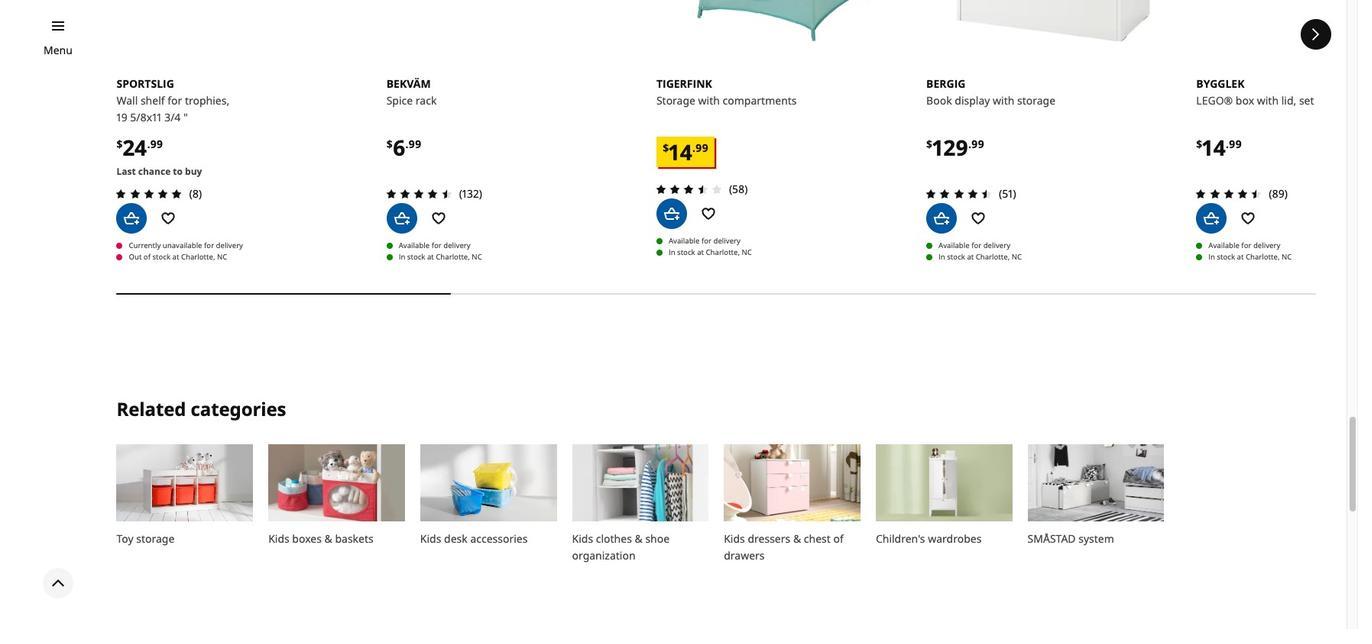 Task type: locate. For each thing, give the bounding box(es) containing it.
in down review: 4.3 out of 5 stars. total reviews: 51 image
[[939, 252, 945, 262]]

lid,
[[1281, 93, 1296, 108]]

for down review: 3.7 out of 5 stars. total reviews: 58 image on the top
[[702, 236, 712, 246]]

& inside kids dressers & chest of drawers
[[793, 532, 801, 546]]

at down review: 4.3 out of 5 stars. total reviews: 51 image
[[967, 252, 974, 262]]

system
[[1079, 532, 1114, 546]]

available for delivery down review: 4.3 out of 5 stars. total reviews: 51 image
[[939, 241, 1010, 251]]

$ down spice
[[386, 137, 393, 151]]

in stock at charlotte, nc
[[669, 248, 752, 258], [399, 252, 482, 262], [939, 252, 1022, 262], [1209, 252, 1292, 262]]

$ down lego®
[[1196, 137, 1202, 151]]

99 inside $ 24 . 99
[[150, 137, 163, 151]]

$ for bygglek lego® box with lid, set of 3
[[1196, 137, 1202, 151]]

storage
[[656, 93, 695, 108]]

dressers
[[748, 532, 790, 546]]

1 kids from the left
[[268, 532, 289, 546]]

3 & from the left
[[793, 532, 801, 546]]

children's wardrobes
[[876, 532, 982, 546]]

lego®
[[1196, 93, 1233, 108]]

in for bergig book display with storage
[[939, 252, 945, 262]]

0 vertical spatial storage
[[1017, 93, 1056, 108]]

in stock at charlotte, nc down review: 3.7 out of 5 stars. total reviews: 58 image on the top
[[669, 248, 752, 258]]

1 horizontal spatial with
[[993, 93, 1015, 108]]

nc down (58)
[[742, 248, 752, 258]]

0 horizontal spatial of
[[144, 253, 151, 262]]

at down review: 4.7 out of 5 stars. total reviews: 132 image
[[427, 252, 434, 262]]

review: 5 out of 5 stars. total reviews: 8 image
[[112, 185, 186, 204]]

14
[[1202, 133, 1226, 162], [669, 137, 692, 166]]

3 kids from the left
[[572, 532, 593, 546]]

& inside kids clothes & shoe organization
[[635, 532, 643, 546]]

1 horizontal spatial of
[[833, 532, 844, 546]]

99 for display
[[971, 137, 984, 151]]

. down spice
[[405, 137, 409, 151]]

1 horizontal spatial 14
[[1202, 133, 1226, 162]]

2 horizontal spatial &
[[793, 532, 801, 546]]

of left 3
[[1317, 93, 1327, 108]]

3 with from the left
[[1257, 93, 1279, 108]]

charlotte, down (58)
[[706, 248, 740, 258]]

kids dressers & chest of drawers
[[724, 532, 844, 563]]

buy
[[185, 165, 202, 178]]

delivery down (132) at the left
[[443, 241, 471, 251]]

&
[[324, 532, 332, 546], [635, 532, 643, 546], [793, 532, 801, 546]]

navigation
[[101, 445, 1331, 595]]

129
[[933, 133, 968, 162]]

1 & from the left
[[324, 532, 332, 546]]

0 horizontal spatial storage
[[136, 532, 175, 546]]

menu
[[44, 43, 73, 57]]

$ inside $ 24 . 99
[[117, 137, 123, 151]]

delivery down (58)
[[713, 236, 741, 246]]

available for delivery down review: 4.7 out of 5 stars. total reviews: 132 image
[[399, 241, 471, 251]]

0 horizontal spatial 14
[[669, 137, 692, 166]]

with inside bygglek lego® box with lid, set of 3
[[1257, 93, 1279, 108]]

at for storage
[[697, 248, 704, 258]]

. down lego®
[[1226, 137, 1229, 151]]

last
[[117, 165, 136, 178]]

99 inside $ 6 . 99
[[409, 137, 421, 151]]

(89)
[[1269, 186, 1288, 201]]

charlotte, down (89)
[[1246, 252, 1280, 262]]

. inside $ 24 . 99
[[147, 137, 150, 151]]

0 horizontal spatial $ 14 . 99
[[663, 137, 708, 166]]

14 up review: 3.7 out of 5 stars. total reviews: 58 image on the top
[[669, 137, 692, 166]]

$ inside the $ 129 . 99
[[926, 137, 933, 151]]

delivery
[[713, 236, 741, 246], [443, 241, 471, 251], [983, 241, 1010, 251], [1253, 241, 1280, 251], [216, 241, 243, 251]]

in down review: 4.5 out of 5 stars. total reviews: 89 image
[[1209, 252, 1215, 262]]

kids desk accessories image
[[420, 445, 557, 522]]

in stock at charlotte, nc for book
[[939, 252, 1022, 262]]

& right boxes
[[324, 532, 332, 546]]

& for clothes
[[635, 532, 643, 546]]

1 vertical spatial storage
[[136, 532, 175, 546]]

in stock at charlotte, nc down review: 4.7 out of 5 stars. total reviews: 132 image
[[399, 252, 482, 262]]

. inside $ 6 . 99
[[405, 137, 409, 151]]

available down review: 4.3 out of 5 stars. total reviews: 51 image
[[939, 241, 970, 251]]

2 horizontal spatial of
[[1317, 93, 1327, 108]]

charlotte, for storage
[[706, 248, 740, 258]]

kids up drawers
[[724, 532, 745, 546]]

charlotte, down (51)
[[976, 252, 1010, 262]]

available for delivery
[[669, 236, 741, 246], [399, 241, 471, 251], [939, 241, 1010, 251], [1209, 241, 1280, 251]]

$ 14 . 99 up review: 3.7 out of 5 stars. total reviews: 58 image on the top
[[663, 137, 708, 166]]

compartments
[[723, 93, 797, 108]]

in down review: 3.7 out of 5 stars. total reviews: 58 image on the top
[[669, 248, 675, 258]]

kids dressers & chest of drawers link
[[724, 445, 861, 565]]

0 vertical spatial of
[[1317, 93, 1327, 108]]

organization
[[572, 549, 636, 563]]

nc
[[742, 248, 752, 258], [472, 252, 482, 262], [1012, 252, 1022, 262], [1282, 252, 1292, 262], [217, 253, 227, 262]]

. inside the $ 129 . 99
[[968, 137, 971, 151]]

delivery down (51)
[[983, 241, 1010, 251]]

at
[[697, 248, 704, 258], [427, 252, 434, 262], [967, 252, 974, 262], [1237, 252, 1244, 262], [172, 253, 179, 262]]

1 horizontal spatial $ 14 . 99
[[1196, 133, 1242, 162]]

for down review: 4.5 out of 5 stars. total reviews: 89 image
[[1241, 241, 1251, 251]]

available for delivery down review: 4.5 out of 5 stars. total reviews: 89 image
[[1209, 241, 1280, 251]]

navigation containing toy storage
[[101, 445, 1331, 595]]

småstad system link
[[1028, 445, 1164, 565]]

bekväm spice rack
[[386, 76, 437, 108]]

at for book
[[967, 252, 974, 262]]

in
[[669, 248, 675, 258], [399, 252, 405, 262], [939, 252, 945, 262], [1209, 252, 1215, 262]]

wall
[[117, 93, 138, 108]]

with left lid,
[[1257, 93, 1279, 108]]

currently
[[129, 241, 161, 251]]

1 with from the left
[[698, 93, 720, 108]]

småstad system image
[[1028, 445, 1164, 522]]

storage right toy
[[136, 532, 175, 546]]

toy storage link
[[117, 445, 253, 565]]

related
[[117, 397, 186, 422]]

bergig book display with storage, white image
[[926, 0, 1181, 47]]

99 inside the $ 129 . 99
[[971, 137, 984, 151]]

at down review: 3.7 out of 5 stars. total reviews: 58 image on the top
[[697, 248, 704, 258]]

2 & from the left
[[635, 532, 643, 546]]

. for shelf
[[147, 137, 150, 151]]

with right display
[[993, 93, 1015, 108]]

currently unavailable for delivery
[[129, 241, 243, 251]]

$ inside $ 6 . 99
[[386, 137, 393, 151]]

nc down (89)
[[1282, 252, 1292, 262]]

1 vertical spatial of
[[144, 253, 151, 262]]

of right chest
[[833, 532, 844, 546]]

14 down lego®
[[1202, 133, 1226, 162]]

kids for kids clothes & shoe organization
[[572, 532, 593, 546]]

kids
[[268, 532, 289, 546], [420, 532, 441, 546], [572, 532, 593, 546], [724, 532, 745, 546]]

$ 129 . 99
[[926, 133, 984, 162]]

at down review: 4.5 out of 5 stars. total reviews: 89 image
[[1237, 252, 1244, 262]]

with down tigerfink
[[698, 93, 720, 108]]

kids dressers & chest of drawers image
[[724, 445, 861, 522]]

delivery right unavailable
[[216, 241, 243, 251]]

children's
[[876, 532, 925, 546]]

$ down 19
[[117, 137, 123, 151]]

with inside bergig book display with storage
[[993, 93, 1015, 108]]

1 horizontal spatial &
[[635, 532, 643, 546]]

.
[[147, 137, 150, 151], [405, 137, 409, 151], [968, 137, 971, 151], [1226, 137, 1229, 151], [692, 141, 696, 155]]

stock for lego®
[[1217, 252, 1235, 262]]

with
[[698, 93, 720, 108], [993, 93, 1015, 108], [1257, 93, 1279, 108]]

menu button
[[44, 42, 73, 59]]

available for delivery down review: 3.7 out of 5 stars. total reviews: 58 image on the top
[[669, 236, 741, 246]]

& left chest
[[793, 532, 801, 546]]

stock for book
[[947, 252, 965, 262]]

delivery for lego®
[[1253, 241, 1280, 251]]

available down review: 3.7 out of 5 stars. total reviews: 58 image on the top
[[669, 236, 700, 246]]

tigerfink storage with compartments, turquoise image
[[656, 0, 911, 47]]

. for rack
[[405, 137, 409, 151]]

trophies,
[[185, 93, 229, 108]]

$ 14 . 99
[[1196, 133, 1242, 162], [663, 137, 708, 166]]

toy
[[117, 532, 133, 546]]

of
[[1317, 93, 1327, 108], [144, 253, 151, 262], [833, 532, 844, 546]]

in stock at charlotte, nc down review: 4.3 out of 5 stars. total reviews: 51 image
[[939, 252, 1022, 262]]

2 with from the left
[[993, 93, 1015, 108]]

children's wardrobes image
[[876, 445, 1012, 522]]

scrollbar
[[117, 283, 1316, 306]]

kids left desk
[[420, 532, 441, 546]]

2 horizontal spatial with
[[1257, 93, 1279, 108]]

stock down review: 3.7 out of 5 stars. total reviews: 58 image on the top
[[677, 248, 695, 258]]

for inside sportslig wall shelf for trophies, 19 5/8x11 3/4 "
[[168, 93, 182, 108]]

kids inside kids dressers & chest of drawers
[[724, 532, 745, 546]]

chest
[[804, 532, 831, 546]]

of inside kids dressers & chest of drawers
[[833, 532, 844, 546]]

(132)
[[459, 186, 482, 201]]

$
[[117, 137, 123, 151], [386, 137, 393, 151], [926, 137, 933, 151], [1196, 137, 1202, 151], [663, 141, 669, 155]]

for up 3/4
[[168, 93, 182, 108]]

4 kids from the left
[[724, 532, 745, 546]]

related categories
[[117, 397, 286, 422]]

nc down currently unavailable for delivery
[[217, 253, 227, 262]]

$ down book on the right
[[926, 137, 933, 151]]

charlotte, for lego®
[[1246, 252, 1280, 262]]

$ 14 . 99 down lego®
[[1196, 133, 1242, 162]]

wardrobes
[[928, 532, 982, 546]]

bergig
[[926, 76, 966, 91]]

. for display
[[968, 137, 971, 151]]

5/8x11
[[130, 110, 162, 124]]

99 right "129"
[[971, 137, 984, 151]]

99
[[150, 137, 163, 151], [409, 137, 421, 151], [971, 137, 984, 151], [1229, 137, 1242, 151], [696, 141, 708, 155]]

2 kids from the left
[[420, 532, 441, 546]]

2 vertical spatial of
[[833, 532, 844, 546]]

kids for kids desk accessories
[[420, 532, 441, 546]]

in stock at charlotte, nc down review: 4.5 out of 5 stars. total reviews: 89 image
[[1209, 252, 1292, 262]]

nc down (51)
[[1012, 252, 1022, 262]]

at down unavailable
[[172, 253, 179, 262]]

kids for kids dressers & chest of drawers
[[724, 532, 745, 546]]

99 down "box"
[[1229, 137, 1242, 151]]

available down review: 4.5 out of 5 stars. total reviews: 89 image
[[1209, 241, 1240, 251]]

kids up organization
[[572, 532, 593, 546]]

of down currently
[[144, 253, 151, 262]]

kids left boxes
[[268, 532, 289, 546]]

storage
[[1017, 93, 1056, 108], [136, 532, 175, 546]]

delivery for book
[[983, 241, 1010, 251]]

0 horizontal spatial with
[[698, 93, 720, 108]]

kids inside kids clothes & shoe organization
[[572, 532, 593, 546]]

nc for tigerfink storage with compartments
[[742, 248, 752, 258]]

kids clothes & shoe organization
[[572, 532, 670, 563]]

1 horizontal spatial storage
[[1017, 93, 1056, 108]]

kids boxes & baskets
[[268, 532, 374, 546]]

0 horizontal spatial &
[[324, 532, 332, 546]]

for
[[168, 93, 182, 108], [702, 236, 712, 246], [432, 241, 442, 251], [972, 241, 982, 251], [1241, 241, 1251, 251], [204, 241, 214, 251]]

. down display
[[968, 137, 971, 151]]

available down review: 4.7 out of 5 stars. total reviews: 132 image
[[399, 241, 430, 251]]

box
[[1236, 93, 1254, 108]]

stock down review: 4.5 out of 5 stars. total reviews: 89 image
[[1217, 252, 1235, 262]]

toy storage
[[117, 532, 175, 546]]

delivery down (89)
[[1253, 241, 1280, 251]]

stock
[[677, 248, 695, 258], [407, 252, 425, 262], [947, 252, 965, 262], [1217, 252, 1235, 262], [152, 253, 170, 262]]

tigerfink
[[656, 76, 712, 91]]

& left shoe
[[635, 532, 643, 546]]

available
[[669, 236, 700, 246], [399, 241, 430, 251], [939, 241, 970, 251], [1209, 241, 1240, 251]]

children's wardrobes link
[[876, 445, 1012, 565]]

with for 129
[[993, 93, 1015, 108]]

review: 4.7 out of 5 stars. total reviews: 132 image
[[382, 185, 456, 203]]

$ for sportslig wall shelf for trophies, 19 5/8x11 3/4 "
[[117, 137, 123, 151]]

99 right 6
[[409, 137, 421, 151]]

charlotte,
[[706, 248, 740, 258], [436, 252, 470, 262], [976, 252, 1010, 262], [1246, 252, 1280, 262], [181, 253, 215, 262]]

99 right 24
[[150, 137, 163, 151]]

stock down review: 4.3 out of 5 stars. total reviews: 51 image
[[947, 252, 965, 262]]

. down '5/8x11'
[[147, 137, 150, 151]]

sportslig
[[117, 76, 174, 91]]

storage right display
[[1017, 93, 1056, 108]]

kids for kids boxes & baskets
[[268, 532, 289, 546]]



Task type: describe. For each thing, give the bounding box(es) containing it.
nc for bygglek lego® box with lid, set of 3
[[1282, 252, 1292, 262]]

$ for bekväm spice rack
[[386, 137, 393, 151]]

in stock at charlotte, nc for lego®
[[1209, 252, 1292, 262]]

sportslig wall shelf for trophies, 19 5/8x11 3/4 "
[[117, 76, 229, 124]]

available for delivery for book
[[939, 241, 1010, 251]]

kids clothes & shoe organization link
[[572, 445, 709, 565]]

småstad system
[[1028, 532, 1114, 546]]

charlotte, down currently unavailable for delivery
[[181, 253, 215, 262]]

. for box
[[1226, 137, 1229, 151]]

review: 4.5 out of 5 stars. total reviews: 89 image
[[1192, 185, 1266, 203]]

$ for bergig book display with storage
[[926, 137, 933, 151]]

out of stock at charlotte, nc
[[129, 253, 227, 262]]

bygglek lego® box with lid, set of 3, white image
[[1196, 0, 1358, 47]]

clothes
[[596, 532, 632, 546]]

boxes
[[292, 532, 322, 546]]

storage inside bergig book display with storage
[[1017, 93, 1056, 108]]

in down review: 4.7 out of 5 stars. total reviews: 132 image
[[399, 252, 405, 262]]

display
[[955, 93, 990, 108]]

set
[[1299, 93, 1314, 108]]

bygglek lego® box with lid, set of 3
[[1196, 76, 1336, 108]]

19
[[117, 110, 127, 124]]

$ 24 . 99
[[117, 133, 163, 162]]

. up review: 3.7 out of 5 stars. total reviews: 58 image on the top
[[692, 141, 696, 155]]

for down review: 4.3 out of 5 stars. total reviews: 51 image
[[972, 241, 982, 251]]

& for dressers
[[793, 532, 801, 546]]

available for delivery for lego®
[[1209, 241, 1280, 251]]

with for 14
[[1257, 93, 1279, 108]]

småstad
[[1028, 532, 1076, 546]]

in for bygglek lego® box with lid, set of 3
[[1209, 252, 1215, 262]]

kids boxes & baskets image
[[268, 445, 405, 522]]

$ 6 . 99
[[386, 133, 421, 162]]

24
[[123, 133, 147, 162]]

for down review: 4.7 out of 5 stars. total reviews: 132 image
[[432, 241, 442, 251]]

available for delivery for storage
[[669, 236, 741, 246]]

categories
[[191, 397, 286, 422]]

in stock at charlotte, nc for storage
[[669, 248, 752, 258]]

99 for shelf
[[150, 137, 163, 151]]

bygglek
[[1196, 76, 1245, 91]]

kids desk accessories
[[420, 532, 528, 546]]

99 for box
[[1229, 137, 1242, 151]]

$ up review: 3.7 out of 5 stars. total reviews: 58 image on the top
[[663, 141, 669, 155]]

stock down currently
[[152, 253, 170, 262]]

accessories
[[470, 532, 528, 546]]

kids boxes & baskets link
[[268, 445, 405, 565]]

(58)
[[729, 182, 748, 197]]

of inside bygglek lego® box with lid, set of 3
[[1317, 93, 1327, 108]]

charlotte, for book
[[976, 252, 1010, 262]]

at for lego®
[[1237, 252, 1244, 262]]

charlotte, down (132) at the left
[[436, 252, 470, 262]]

bekväm
[[386, 76, 431, 91]]

toy storage image
[[117, 445, 253, 522]]

review: 3.7 out of 5 stars. total reviews: 58 image
[[652, 181, 726, 199]]

spice
[[386, 93, 413, 108]]

3
[[1330, 93, 1336, 108]]

rack
[[416, 93, 437, 108]]

for right unavailable
[[204, 241, 214, 251]]

bergig book display with storage
[[926, 76, 1056, 108]]

baskets
[[335, 532, 374, 546]]

tigerfink storage with compartments
[[656, 76, 797, 108]]

99 up review: 3.7 out of 5 stars. total reviews: 58 image on the top
[[696, 141, 708, 155]]

kids desk accessories link
[[420, 445, 557, 565]]

99 for rack
[[409, 137, 421, 151]]

review: 4.3 out of 5 stars. total reviews: 51 image
[[922, 185, 996, 203]]

available for storage
[[669, 236, 700, 246]]

& for boxes
[[324, 532, 332, 546]]

chance
[[138, 165, 171, 178]]

to
[[173, 165, 183, 178]]

shelf
[[141, 93, 165, 108]]

6
[[393, 133, 405, 162]]

shoe
[[645, 532, 670, 546]]

desk
[[444, 532, 468, 546]]

"
[[183, 110, 188, 124]]

(8)
[[189, 187, 202, 201]]

3/4
[[164, 110, 181, 124]]

stock for storage
[[677, 248, 695, 258]]

(51)
[[999, 186, 1016, 201]]

in for tigerfink storage with compartments
[[669, 248, 675, 258]]

stock down review: 4.7 out of 5 stars. total reviews: 132 image
[[407, 252, 425, 262]]

book
[[926, 93, 952, 108]]

last chance to buy
[[117, 165, 202, 178]]

with inside tigerfink storage with compartments
[[698, 93, 720, 108]]

drawers
[[724, 549, 765, 563]]

out
[[129, 253, 142, 262]]

kids clothes & shoe organization image
[[572, 445, 709, 522]]

available for lego®
[[1209, 241, 1240, 251]]

nc down (132) at the left
[[472, 252, 482, 262]]

delivery for storage
[[713, 236, 741, 246]]

unavailable
[[163, 241, 202, 251]]

available for book
[[939, 241, 970, 251]]

nc for bergig book display with storage
[[1012, 252, 1022, 262]]



Task type: vqa. For each thing, say whether or not it's contained in the screenshot.
A within Collaboration on healthy and sustainable living Eight designers. Eight rooms. Eight stories of creating a healthy and sustainable future.
no



